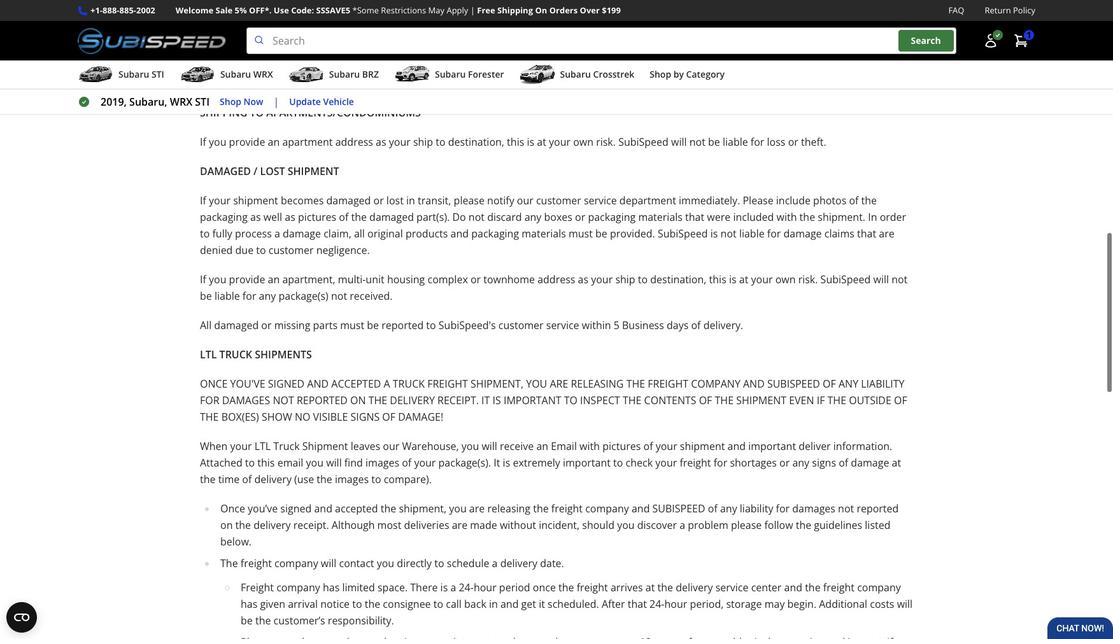 Task type: locate. For each thing, give the bounding box(es) containing it.
subaru down address,
[[560, 68, 591, 80]]

claim,
[[324, 227, 351, 241]]

contact inside the "if you wish to have your item(s) shipped to an address other than your billing address, please be aware that your order may require additional verification and may be subject to processing delays. we recommend allowing extra time for order fulfillment when shipping to an alternate address. if you have any questions about your order verification please feel free to contact our sales department."
[[550, 76, 585, 90]]

extra
[[572, 60, 597, 74]]

1 horizontal spatial ship
[[615, 273, 635, 287]]

subispeed down the claims
[[821, 273, 871, 287]]

wrx inside dropdown button
[[253, 68, 273, 80]]

search input field
[[246, 27, 956, 54]]

the right (use
[[317, 473, 332, 487]]

damage down include in the top right of the page
[[784, 227, 822, 241]]

1 vertical spatial sti
[[195, 95, 210, 109]]

and
[[255, 60, 273, 74], [451, 227, 469, 241], [728, 439, 746, 453], [314, 502, 332, 516], [632, 502, 650, 516], [784, 581, 802, 595], [500, 597, 519, 611]]

that down in
[[857, 227, 876, 241]]

1 vertical spatial our
[[517, 194, 533, 208]]

with right email
[[580, 439, 600, 453]]

negligence.
[[316, 243, 370, 257]]

1 horizontal spatial packaging
[[471, 227, 519, 241]]

attached
[[200, 456, 242, 470]]

shipment
[[233, 194, 278, 208], [680, 439, 725, 453]]

faq link
[[948, 4, 964, 17]]

0 vertical spatial shop
[[650, 68, 671, 80]]

1 horizontal spatial in
[[489, 597, 498, 611]]

0 vertical spatial liable
[[723, 135, 748, 149]]

service inside freight company has limited space. there is a 24-hour period once the freight arrives at the delivery service center and the freight company has given arrival notice to the consignee to call back in and get it scheduled. after that 24-hour period, storage may begin. additional costs will be the customer's responsibility.
[[716, 581, 749, 595]]

shop inside dropdown button
[[650, 68, 671, 80]]

freight up 'receipt.'
[[427, 377, 468, 391]]

be inside freight company has limited space. there is a 24-hour period once the freight arrives at the delivery service center and the freight company has given arrival notice to the consignee to call back in and get it scheduled. after that 24-hour period, storage may begin. additional costs will be the customer's responsibility.
[[241, 614, 253, 628]]

as up within
[[578, 273, 588, 287]]

packaging up provided. at right
[[588, 210, 636, 224]]

the right on
[[235, 518, 251, 532]]

2 horizontal spatial this
[[709, 273, 726, 287]]

1 if from the top
[[200, 43, 206, 57]]

service up provided. at right
[[584, 194, 617, 208]]

own inside if you provide an apartment, multi-unit housing complex or townhome address as your ship to destination, this is at your own risk. subispeed will not be liable for any package(s) not received.
[[775, 273, 796, 287]]

1 horizontal spatial materials
[[638, 210, 683, 224]]

/ for damaged
[[253, 164, 257, 178]]

subaru inside "dropdown button"
[[118, 68, 149, 80]]

2 horizontal spatial our
[[588, 76, 604, 90]]

destination, inside if you provide an apartment, multi-unit housing complex or townhome address as your ship to destination, this is at your own risk. subispeed will not be liable for any package(s) not received.
[[650, 273, 706, 287]]

0 horizontal spatial this
[[257, 456, 275, 470]]

this up delivery.
[[709, 273, 726, 287]]

on
[[220, 518, 233, 532]]

a inside the once you've signed and accepted the shipment, you are releasing the freight company and subispeed of any liability for damages not reported on the delivery receipt. although most deliveries are made without incident, should you discover a problem please follow the guidelines listed below.
[[680, 518, 685, 532]]

0 horizontal spatial destination,
[[448, 135, 504, 149]]

0 horizontal spatial our
[[383, 439, 399, 453]]

2 vertical spatial service
[[716, 581, 749, 595]]

back
[[464, 597, 486, 611]]

images
[[366, 456, 399, 470], [335, 473, 369, 487]]

schedule
[[447, 557, 489, 571]]

materials
[[638, 210, 683, 224], [522, 227, 566, 241]]

subaru brz
[[329, 68, 379, 80]]

you've
[[248, 502, 278, 516]]

pictures down becomes
[[298, 210, 336, 224]]

subispeed inside if your shipment becomes damaged or lost in transit, please notify our customer service department immediately. please include photos of the packaging as well as pictures of the damaged part(s). do not discard any boxes or packaging materials that were included with the shipment. in order to fully process a damage claim, all original products and packaging materials must be provided. subispeed is not liable for damage claims that are denied due to customer negligence.
[[658, 227, 708, 241]]

0 horizontal spatial subispeed
[[652, 502, 705, 516]]

4 subaru from the left
[[435, 68, 466, 80]]

for down due
[[243, 289, 256, 303]]

1 horizontal spatial service
[[584, 194, 617, 208]]

1 vertical spatial subispeed
[[658, 227, 708, 241]]

our right leaves
[[383, 439, 399, 453]]

1 vertical spatial time
[[218, 473, 240, 487]]

1 horizontal spatial must
[[569, 227, 593, 241]]

1 vertical spatial customer
[[269, 243, 314, 257]]

when
[[720, 60, 746, 74]]

billing / shipping addresses
[[200, 14, 355, 28]]

to down subaru wrx
[[250, 106, 264, 120]]

has down freight
[[241, 597, 257, 611]]

is up delivery.
[[729, 273, 736, 287]]

truck
[[219, 348, 252, 362], [393, 377, 425, 391]]

check
[[626, 456, 653, 470]]

be inside if your shipment becomes damaged or lost in transit, please notify our customer service department immediately. please include photos of the packaging as well as pictures of the damaged part(s). do not discard any boxes or packaging materials that were included with the shipment. in order to fully process a damage claim, all original products and packaging materials must be provided. subispeed is not liable for damage claims that are denied due to customer negligence.
[[595, 227, 607, 241]]

at inside freight company has limited space. there is a 24-hour period once the freight arrives at the delivery service center and the freight company has given arrival notice to the consignee to call back in and get it scheduled. after that 24-hour period, storage may begin. additional costs will be the customer's responsibility.
[[645, 581, 655, 595]]

0 vertical spatial are
[[879, 227, 894, 241]]

24- up back
[[459, 581, 474, 595]]

address inside if you provide an apartment, multi-unit housing complex or townhome address as your ship to destination, this is at your own risk. subispeed will not be liable for any package(s) not received.
[[538, 273, 575, 287]]

additional
[[825, 43, 872, 57]]

1 vertical spatial important
[[563, 456, 611, 470]]

should
[[582, 518, 614, 532]]

delivery inside freight company has limited space. there is a 24-hour period once the freight arrives at the delivery service center and the freight company has given arrival notice to the consignee to call back in and get it scheduled. after that 24-hour period, storage may begin. additional costs will be the customer's responsibility.
[[676, 581, 713, 595]]

once you've signed and accepted the shipment, you are releasing the freight company and subispeed of any liability for damages not reported on the delivery receipt. although most deliveries are made without incident, should you discover a problem please follow the guidelines listed below.
[[220, 502, 899, 549]]

shop now
[[220, 95, 263, 107]]

for inside if your shipment becomes damaged or lost in transit, please notify our customer service department immediately. please include photos of the packaging as well as pictures of the damaged part(s). do not discard any boxes or packaging materials that were included with the shipment. in order to fully process a damage claim, all original products and packaging materials must be provided. subispeed is not liable for damage claims that are denied due to customer negligence.
[[767, 227, 781, 241]]

extremely
[[513, 456, 560, 470]]

in
[[868, 210, 877, 224]]

0 vertical spatial subispeed
[[618, 135, 669, 149]]

contact
[[550, 76, 585, 90], [339, 557, 374, 571]]

storage
[[726, 597, 762, 611]]

a inside freight company has limited space. there is a 24-hour period once the freight arrives at the delivery service center and the freight company has given arrival notice to the consignee to call back in and get it scheduled. after that 24-hour period, storage may begin. additional costs will be the customer's responsibility.
[[450, 581, 456, 595]]

1 vertical spatial risk.
[[798, 273, 818, 287]]

order down processing
[[378, 76, 404, 90]]

multi-
[[338, 273, 366, 287]]

or inside if you provide an apartment, multi-unit housing complex or townhome address as your ship to destination, this is at your own risk. subispeed will not be liable for any package(s) not received.
[[471, 273, 481, 287]]

is inside freight company has limited space. there is a 24-hour period once the freight arrives at the delivery service center and the freight company has given arrival notice to the consignee to call back in and get it scheduled. after that 24-hour period, storage may begin. additional costs will be the customer's responsibility.
[[440, 581, 448, 595]]

0 vertical spatial provide
[[229, 135, 265, 149]]

1 vertical spatial 24-
[[650, 597, 664, 611]]

2 vertical spatial liable
[[215, 289, 240, 303]]

any inside if your shipment becomes damaged or lost in transit, please notify our customer service department immediately. please include photos of the packaging as well as pictures of the damaged part(s). do not discard any boxes or packaging materials that were included with the shipment. in order to fully process a damage claim, all original products and packaging materials must be provided. subispeed is not liable for damage claims that are denied due to customer negligence.
[[524, 210, 541, 224]]

this inside if you provide an apartment, multi-unit housing complex or townhome address as your ship to destination, this is at your own risk. subispeed will not be liable for any package(s) not received.
[[709, 273, 726, 287]]

subaru up "subaru,"
[[118, 68, 149, 80]]

2 vertical spatial our
[[383, 439, 399, 453]]

subaru wrx
[[220, 68, 273, 80]]

0 horizontal spatial with
[[580, 439, 600, 453]]

use
[[274, 4, 289, 16]]

complex
[[428, 273, 468, 287]]

0 vertical spatial shipment
[[288, 164, 339, 178]]

1 vertical spatial own
[[775, 273, 796, 287]]

may up questions at the left top of the page
[[276, 60, 296, 74]]

crosstrek
[[593, 68, 634, 80]]

to up business
[[638, 273, 648, 287]]

or right complex
[[471, 273, 481, 287]]

1 vertical spatial in
[[489, 597, 498, 611]]

made
[[470, 518, 497, 532]]

townhome
[[483, 273, 535, 287]]

to up processing
[[391, 43, 401, 57]]

or inside when your ltl truck shipment leaves our warehouse, you will receive an email with pictures of your shipment and important deliver information. attached to this email you will find images of your package(s). it is extremely important to check your freight for shortages or any signs of damage at the time of delivery (use the images to compare).
[[779, 456, 790, 470]]

may inside freight company has limited space. there is a 24-hour period once the freight arrives at the delivery service center and the freight company has given arrival notice to the consignee to call back in and get it scheduled. after that 24-hour period, storage may begin. additional costs will be the customer's responsibility.
[[765, 597, 785, 611]]

1 vertical spatial subispeed
[[652, 502, 705, 516]]

+1-888-885-2002 link
[[90, 4, 155, 17]]

directly
[[397, 557, 432, 571]]

a subaru forester thumbnail image image
[[394, 65, 430, 84]]

subispeed inside the once you've signed and accepted the shipment, you are releasing the freight company and subispeed of any liability for damages not reported on the delivery receipt. although most deliveries are made without incident, should you discover a problem please follow the guidelines listed below.
[[652, 502, 705, 516]]

claims
[[824, 227, 854, 241]]

if inside if your shipment becomes damaged or lost in transit, please notify our customer service department immediately. please include photos of the packaging as well as pictures of the damaged part(s). do not discard any boxes or packaging materials that were included with the shipment. in order to fully process a damage claim, all original products and packaging materials must be provided. subispeed is not liable for damage claims that are denied due to customer negligence.
[[200, 194, 206, 208]]

2 horizontal spatial damage
[[851, 456, 889, 470]]

subaru,
[[129, 95, 167, 109]]

an up the a subaru forester thumbnail image
[[403, 43, 415, 57]]

in right lost
[[406, 194, 415, 208]]

2 horizontal spatial service
[[716, 581, 749, 595]]

shop now link
[[220, 95, 263, 109]]

be down freight
[[241, 614, 253, 628]]

of down company at right
[[699, 394, 712, 408]]

5 if from the top
[[200, 273, 206, 287]]

time inside when your ltl truck shipment leaves our warehouse, you will receive an email with pictures of your shipment and important deliver information. attached to this email you will find images of your package(s). it is extremely important to check your freight for shortages or any signs of damage at the time of delivery (use the images to compare).
[[218, 473, 240, 487]]

0 horizontal spatial ship
[[413, 135, 433, 149]]

ship
[[413, 135, 433, 149], [615, 273, 635, 287]]

any inside the once you've signed and accepted the shipment, you are releasing the freight company and subispeed of any liability for damages not reported on the delivery receipt. although most deliveries are made without incident, should you discover a problem please follow the guidelines listed below.
[[720, 502, 737, 516]]

delivery inside the once you've signed and accepted the shipment, you are releasing the freight company and subispeed of any liability for damages not reported on the delivery receipt. although most deliveries are made without incident, should you discover a problem please follow the guidelines listed below.
[[254, 518, 291, 532]]

please down we
[[462, 76, 493, 90]]

5 subaru from the left
[[560, 68, 591, 80]]

period,
[[690, 597, 724, 611]]

that up fulfillment
[[689, 43, 708, 57]]

on
[[535, 4, 547, 16]]

subispeed down were
[[658, 227, 708, 241]]

any left boxes
[[524, 210, 541, 224]]

shop left "now"
[[220, 95, 241, 107]]

get
[[521, 597, 536, 611]]

0 horizontal spatial damage
[[283, 227, 321, 241]]

1 provide from the top
[[229, 135, 265, 149]]

in inside freight company has limited space. there is a 24-hour period once the freight arrives at the delivery service center and the freight company has given arrival notice to the consignee to call back in and get it scheduled. after that 24-hour period, storage may begin. additional costs will be the customer's responsibility.
[[489, 597, 498, 611]]

1 horizontal spatial destination,
[[650, 273, 706, 287]]

any up problem at the bottom right
[[720, 502, 737, 516]]

1 vertical spatial shop
[[220, 95, 241, 107]]

subispeed logo image
[[78, 27, 226, 54]]

0 horizontal spatial service
[[546, 318, 579, 332]]

/
[[242, 14, 246, 28], [253, 164, 257, 178]]

1 vertical spatial truck
[[393, 377, 425, 391]]

our inside if your shipment becomes damaged or lost in transit, please notify our customer service department immediately. please include photos of the packaging as well as pictures of the damaged part(s). do not discard any boxes or packaging materials that were included with the shipment. in order to fully process a damage claim, all original products and packaging materials must be provided. subispeed is not liable for damage claims that are denied due to customer negligence.
[[517, 194, 533, 208]]

open widget image
[[6, 602, 37, 633]]

1 vertical spatial must
[[340, 318, 364, 332]]

damage down information.
[[851, 456, 889, 470]]

freight
[[680, 456, 711, 470], [551, 502, 583, 516], [241, 557, 272, 571], [577, 581, 608, 595], [823, 581, 855, 595]]

an up package(s)
[[268, 273, 280, 287]]

| right "now"
[[273, 95, 279, 109]]

1 horizontal spatial ltl
[[255, 439, 271, 453]]

arrival
[[288, 597, 318, 611]]

5
[[614, 318, 619, 332]]

2 if from the top
[[200, 76, 206, 90]]

subispeed inside if you provide an apartment, multi-unit housing complex or townhome address as your ship to destination, this is at your own risk. subispeed will not be liable for any package(s) not received.
[[821, 273, 871, 287]]

1 horizontal spatial have
[[266, 43, 288, 57]]

pictures up check
[[602, 439, 641, 453]]

reported up 'listed'
[[857, 502, 899, 516]]

visible
[[313, 410, 348, 424]]

1 horizontal spatial contact
[[550, 76, 585, 90]]

any inside when your ltl truck shipment leaves our warehouse, you will receive an email with pictures of your shipment and important deliver information. attached to this email you will find images of your package(s). it is extremely important to check your freight for shortages or any signs of damage at the time of delivery (use the images to compare).
[[792, 456, 809, 470]]

if inside if you provide an apartment, multi-unit housing complex or townhome address as your ship to destination, this is at your own risk. subispeed will not be liable for any package(s) not received.
[[200, 273, 206, 287]]

important
[[748, 439, 796, 453], [563, 456, 611, 470]]

ltl inside when your ltl truck shipment leaves our warehouse, you will receive an email with pictures of your shipment and important deliver information. attached to this email you will find images of your package(s). it is extremely important to check your freight for shortages or any signs of damage at the time of delivery (use the images to compare).
[[255, 439, 271, 453]]

important down email
[[563, 456, 611, 470]]

be inside if you provide an apartment, multi-unit housing complex or townhome address as your ship to destination, this is at your own risk. subispeed will not be liable for any package(s) not received.
[[200, 289, 212, 303]]

provide for apartment
[[229, 135, 265, 149]]

0 horizontal spatial have
[[229, 76, 252, 90]]

1 horizontal spatial truck
[[393, 377, 425, 391]]

0 horizontal spatial shop
[[220, 95, 241, 107]]

liability
[[861, 377, 905, 391]]

0 horizontal spatial time
[[218, 473, 240, 487]]

order right in
[[880, 210, 906, 224]]

subaru for subaru crosstrek
[[560, 68, 591, 80]]

0 vertical spatial reported
[[382, 318, 424, 332]]

liable left loss
[[723, 135, 748, 149]]

any inside if you provide an apartment, multi-unit housing complex or townhome address as your ship to destination, this is at your own risk. subispeed will not be liable for any package(s) not received.
[[259, 289, 276, 303]]

sti down a subaru wrx thumbnail image
[[195, 95, 210, 109]]

alternate
[[819, 60, 862, 74]]

space.
[[378, 581, 408, 595]]

0 horizontal spatial and
[[307, 377, 329, 391]]

must inside if your shipment becomes damaged or lost in transit, please notify our customer service department immediately. please include photos of the packaging as well as pictures of the damaged part(s). do not discard any boxes or packaging materials that were included with the shipment. in order to fully process a damage claim, all original products and packaging materials must be provided. subispeed is not liable for damage claims that are denied due to customer negligence.
[[569, 227, 593, 241]]

incident,
[[539, 518, 580, 532]]

provide inside if you provide an apartment, multi-unit housing complex or townhome address as your ship to destination, this is at your own risk. subispeed will not be liable for any package(s) not received.
[[229, 273, 265, 287]]

wrx down a subaru wrx thumbnail image
[[170, 95, 192, 109]]

are left the made
[[452, 518, 467, 532]]

restrictions
[[381, 4, 426, 16]]

the down attached
[[200, 473, 216, 487]]

1 horizontal spatial shipment
[[736, 394, 786, 408]]

may
[[764, 43, 785, 57], [276, 60, 296, 74], [765, 597, 785, 611]]

1 horizontal spatial time
[[599, 60, 621, 74]]

0 vertical spatial important
[[748, 439, 796, 453]]

shipping to apartments/condominiums
[[200, 106, 421, 120]]

that down immediately.
[[685, 210, 704, 224]]

we
[[452, 60, 467, 74]]

2 provide from the top
[[229, 273, 265, 287]]

1 horizontal spatial has
[[323, 581, 340, 595]]

of inside the once you've signed and accepted the shipment, you are releasing the freight company and subispeed of any liability for damages not reported on the delivery receipt. although most deliveries are made without incident, should you discover a problem please follow the guidelines listed below.
[[708, 502, 717, 516]]

for up sales
[[623, 60, 637, 74]]

shipment,
[[399, 502, 446, 516]]

all damaged or missing parts must be reported to subispeed's customer service within 5 business days of delivery.
[[200, 318, 743, 332]]

damage down becomes
[[283, 227, 321, 241]]

time
[[599, 60, 621, 74], [218, 473, 240, 487]]

1 subaru from the left
[[118, 68, 149, 80]]

button image
[[983, 33, 998, 48]]

1 horizontal spatial and
[[743, 377, 765, 391]]

1 horizontal spatial address
[[418, 43, 456, 57]]

2 vertical spatial this
[[257, 456, 275, 470]]

a subaru crosstrek thumbnail image image
[[519, 65, 555, 84]]

any
[[839, 377, 858, 391]]

delivery inside when your ltl truck shipment leaves our warehouse, you will receive an email with pictures of your shipment and important deliver information. attached to this email you will find images of your package(s). it is extremely important to check your freight for shortages or any signs of damage at the time of delivery (use the images to compare).
[[254, 473, 292, 487]]

0 vertical spatial contact
[[550, 76, 585, 90]]

0 horizontal spatial address
[[335, 135, 373, 149]]

1 horizontal spatial reported
[[857, 502, 899, 516]]

be
[[643, 43, 655, 57], [299, 60, 311, 74], [708, 135, 720, 149], [595, 227, 607, 241], [200, 289, 212, 303], [367, 318, 379, 332], [241, 614, 253, 628]]

shipping
[[749, 60, 789, 74]]

company
[[585, 502, 629, 516], [274, 557, 318, 571], [276, 581, 320, 595], [857, 581, 901, 595]]

3 subaru from the left
[[329, 68, 360, 80]]

damaged / lost shipment
[[200, 164, 339, 178]]

to inside the once you've signed and accepted a truck freight shipment, you are releasing the freight company and subispeed of any liability for damages not reported on the delivery receipt. it is important to inspect the contents of the shipment even if the outside of the box(es) show no visible signs of damage!
[[564, 394, 577, 408]]

are up the made
[[469, 502, 485, 516]]

please
[[609, 43, 640, 57], [462, 76, 493, 90], [454, 194, 485, 208], [731, 518, 762, 532]]

*some
[[352, 4, 379, 16]]

subaru sti button
[[78, 63, 164, 89]]

and inside the "if you wish to have your item(s) shipped to an address other than your billing address, please be aware that your order may require additional verification and may be subject to processing delays. we recommend allowing extra time for order fulfillment when shipping to an alternate address. if you have any questions about your order verification please feel free to contact our sales department."
[[255, 60, 273, 74]]

business
[[622, 318, 664, 332]]

the up scheduled.
[[558, 581, 574, 595]]

any inside the "if you wish to have your item(s) shipped to an address other than your billing address, please be aware that your order may require additional verification and may be subject to processing delays. we recommend allowing extra time for order fulfillment when shipping to an alternate address. if you have any questions about your order verification please feel free to contact our sales department."
[[254, 76, 271, 90]]

freight up additional
[[823, 581, 855, 595]]

service up "storage"
[[716, 581, 749, 595]]

any
[[254, 76, 271, 90], [524, 210, 541, 224], [259, 289, 276, 303], [792, 456, 809, 470], [720, 502, 737, 516]]

2 vertical spatial damaged
[[214, 318, 259, 332]]

3 if from the top
[[200, 135, 206, 149]]

liable down denied
[[215, 289, 240, 303]]

materials down boxes
[[522, 227, 566, 241]]

1 horizontal spatial this
[[507, 135, 524, 149]]

company
[[691, 377, 740, 391]]

1 vertical spatial to
[[564, 394, 577, 408]]

destination,
[[448, 135, 504, 149], [650, 273, 706, 287]]

to inside if you provide an apartment, multi-unit housing complex or townhome address as your ship to destination, this is at your own risk. subispeed will not be liable for any package(s) not received.
[[638, 273, 648, 287]]

subaru left brz
[[329, 68, 360, 80]]

company inside the once you've signed and accepted the shipment, you are releasing the freight company and subispeed of any liability for damages not reported on the delivery receipt. although most deliveries are made without incident, should you discover a problem please follow the guidelines listed below.
[[585, 502, 629, 516]]

reported inside the once you've signed and accepted the shipment, you are releasing the freight company and subispeed of any liability for damages not reported on the delivery receipt. although most deliveries are made without incident, should you discover a problem please follow the guidelines listed below.
[[857, 502, 899, 516]]

is
[[493, 394, 501, 408]]

your
[[291, 43, 313, 57], [511, 43, 533, 57], [711, 43, 733, 57], [354, 76, 375, 90], [389, 135, 411, 149], [549, 135, 571, 149], [209, 194, 231, 208], [591, 273, 613, 287], [751, 273, 773, 287], [230, 439, 252, 453], [656, 439, 677, 453], [414, 456, 436, 470], [655, 456, 677, 470]]

may down center
[[765, 597, 785, 611]]

damage inside when your ltl truck shipment leaves our warehouse, you will receive an email with pictures of your shipment and important deliver information. attached to this email you will find images of your package(s). it is extremely important to check your freight for shortages or any signs of damage at the time of delivery (use the images to compare).
[[851, 456, 889, 470]]

damages
[[222, 394, 270, 408]]

0 horizontal spatial /
[[242, 14, 246, 28]]

0 horizontal spatial ltl
[[200, 348, 217, 362]]

you inside if you provide an apartment, multi-unit housing complex or townhome address as your ship to destination, this is at your own risk. subispeed will not be liable for any package(s) not received.
[[209, 273, 226, 287]]

truck up you've
[[219, 348, 252, 362]]

shipment down apartment
[[288, 164, 339, 178]]

destination, up notify
[[448, 135, 504, 149]]

will up it
[[482, 439, 497, 453]]

with down include in the top right of the page
[[777, 210, 797, 224]]

1 vertical spatial shipment
[[680, 439, 725, 453]]

1 and from the left
[[307, 377, 329, 391]]

subaru for subaru wrx
[[220, 68, 251, 80]]

4 if from the top
[[200, 194, 206, 208]]

if you provide an apartment, multi-unit housing complex or townhome address as your ship to destination, this is at your own risk. subispeed will not be liable for any package(s) not received.
[[200, 273, 908, 303]]

liable
[[723, 135, 748, 149], [739, 227, 765, 241], [215, 289, 240, 303]]

2 subaru from the left
[[220, 68, 251, 80]]

may up the shipping
[[764, 43, 785, 57]]

unit
[[366, 273, 384, 287]]

the down for
[[200, 410, 219, 424]]

a subaru brz thumbnail image image
[[288, 65, 324, 84]]

1 horizontal spatial important
[[748, 439, 796, 453]]

company down receipt.
[[274, 557, 318, 571]]

for inside if you provide an apartment, multi-unit housing complex or townhome address as your ship to destination, this is at your own risk. subispeed will not be liable for any package(s) not received.
[[243, 289, 256, 303]]

if down denied
[[200, 273, 206, 287]]

for
[[623, 60, 637, 74], [751, 135, 764, 149], [767, 227, 781, 241], [243, 289, 256, 303], [714, 456, 727, 470], [776, 502, 790, 516]]

any left package(s)
[[259, 289, 276, 303]]

of up check
[[643, 439, 653, 453]]

customer's
[[274, 614, 325, 628]]

vehicle
[[323, 95, 354, 107]]

1 vertical spatial contact
[[339, 557, 374, 571]]

please inside the once you've signed and accepted the shipment, you are releasing the freight company and subispeed of any liability for damages not reported on the delivery receipt. although most deliveries are made without incident, should you discover a problem please follow the guidelines listed below.
[[731, 518, 762, 532]]

0 vertical spatial have
[[266, 43, 288, 57]]

for inside the "if you wish to have your item(s) shipped to an address other than your billing address, please be aware that your order may require additional verification and may be subject to processing delays. we recommend allowing extra time for order fulfillment when shipping to an alternate address. if you have any questions about your order verification please feel free to contact our sales department."
[[623, 60, 637, 74]]

1 vertical spatial ltl
[[255, 439, 271, 453]]

if for if you provide an apartment, multi-unit housing complex or townhome address as your ship to destination, this is at your own risk. subispeed will not be liable for any package(s) not received.
[[200, 273, 206, 287]]

an up "lost"
[[268, 135, 280, 149]]

0 vertical spatial truck
[[219, 348, 252, 362]]

have down billing / shipping addresses
[[266, 43, 288, 57]]

subaru for subaru forester
[[435, 68, 466, 80]]

feel
[[496, 76, 513, 90]]

important
[[504, 394, 561, 408]]

call
[[446, 597, 462, 611]]

1 vertical spatial shipment
[[736, 394, 786, 408]]

0 vertical spatial shipment
[[233, 194, 278, 208]]

freight right check
[[680, 456, 711, 470]]

a subaru sti thumbnail image image
[[78, 65, 113, 84]]

materials down department
[[638, 210, 683, 224]]

our inside when your ltl truck shipment leaves our warehouse, you will receive an email with pictures of your shipment and important deliver information. attached to this email you will find images of your package(s). it is extremely important to check your freight for shortages or any signs of damage at the time of delivery (use the images to compare).
[[383, 439, 399, 453]]

your inside if your shipment becomes damaged or lost in transit, please notify our customer service department immediately. please include photos of the packaging as well as pictures of the damaged part(s). do not discard any boxes or packaging materials that were included with the shipment. in order to fully process a damage claim, all original products and packaging materials must be provided. subispeed is not liable for damage claims that are denied due to customer negligence.
[[209, 194, 231, 208]]

company up should
[[585, 502, 629, 516]]

address down the apartments/condominiums
[[335, 135, 373, 149]]

is right it
[[503, 456, 510, 470]]

subaru forester button
[[394, 63, 504, 89]]

1 horizontal spatial our
[[517, 194, 533, 208]]

of down liability
[[894, 394, 907, 408]]

1 vertical spatial /
[[253, 164, 257, 178]]

1 horizontal spatial shop
[[650, 68, 671, 80]]

1 vertical spatial are
[[469, 502, 485, 516]]

subaru for subaru brz
[[329, 68, 360, 80]]

well
[[263, 210, 282, 224]]

1 vertical spatial service
[[546, 318, 579, 332]]

1 horizontal spatial /
[[253, 164, 257, 178]]

that inside freight company has limited space. there is a 24-hour period once the freight arrives at the delivery service center and the freight company has given arrival notice to the consignee to call back in and get it scheduled. after that 24-hour period, storage may begin. additional costs will be the customer's responsibility.
[[628, 597, 647, 611]]

1 horizontal spatial subispeed
[[767, 377, 820, 391]]

that inside the "if you wish to have your item(s) shipped to an address other than your billing address, please be aware that your order may require additional verification and may be subject to processing delays. we recommend allowing extra time for order fulfillment when shipping to an alternate address. if you have any questions about your order verification please feel free to contact our sales department."
[[689, 43, 708, 57]]

reported
[[297, 394, 348, 408]]

shipment inside the once you've signed and accepted a truck freight shipment, you are releasing the freight company and subispeed of any liability for damages not reported on the delivery receipt. it is important to inspect the contents of the shipment even if the outside of the box(es) show no visible signs of damage!
[[736, 394, 786, 408]]

sssave5
[[316, 4, 350, 16]]

freight up freight
[[241, 557, 272, 571]]

subaru crosstrek
[[560, 68, 634, 80]]

0 vertical spatial has
[[323, 581, 340, 595]]

0 vertical spatial verification
[[200, 60, 253, 74]]

1 vertical spatial this
[[709, 273, 726, 287]]

in inside if your shipment becomes damaged or lost in transit, please notify our customer service department immediately. please include photos of the packaging as well as pictures of the damaged part(s). do not discard any boxes or packaging materials that were included with the shipment. in order to fully process a damage claim, all original products and packaging materials must be provided. subispeed is not liable for damage claims that are denied due to customer negligence.
[[406, 194, 415, 208]]



Task type: describe. For each thing, give the bounding box(es) containing it.
1 horizontal spatial shipping
[[249, 14, 296, 28]]

deliver
[[799, 439, 831, 453]]

as down the apartments/condominiums
[[376, 135, 386, 149]]

allowing
[[530, 60, 570, 74]]

be down the received.
[[367, 318, 379, 332]]

0 vertical spatial images
[[366, 456, 399, 470]]

provide for apartment,
[[229, 273, 265, 287]]

the up in
[[861, 194, 877, 208]]

0 horizontal spatial important
[[563, 456, 611, 470]]

0 horizontal spatial risk.
[[596, 135, 616, 149]]

freight up scheduled.
[[577, 581, 608, 595]]

the up contents
[[626, 377, 645, 391]]

welcome sale 5% off*. use code: sssave5 *some restrictions may apply | free shipping on orders over $199
[[176, 4, 621, 16]]

outside
[[849, 394, 891, 408]]

2 vertical spatial customer
[[498, 318, 544, 332]]

0 horizontal spatial shipment
[[288, 164, 339, 178]]

apartment,
[[282, 273, 335, 287]]

of down attached
[[242, 473, 252, 487]]

shop for shop by category
[[650, 68, 671, 80]]

the right inspect
[[623, 394, 641, 408]]

receive
[[500, 439, 534, 453]]

shipment
[[302, 439, 348, 453]]

becomes
[[281, 194, 324, 208]]

than
[[487, 43, 509, 57]]

0 horizontal spatial 24-
[[459, 581, 474, 595]]

denied
[[200, 243, 233, 257]]

due
[[235, 243, 254, 257]]

1 vertical spatial wrx
[[170, 95, 192, 109]]

0 vertical spatial damaged
[[326, 194, 371, 208]]

0 horizontal spatial must
[[340, 318, 364, 332]]

time inside the "if you wish to have your item(s) shipped to an address other than your billing address, please be aware that your order may require additional verification and may be subject to processing delays. we recommend allowing extra time for order fulfillment when shipping to an alternate address. if you have any questions about your order verification please feel free to contact our sales department."
[[599, 60, 621, 74]]

a subaru wrx thumbnail image image
[[179, 65, 215, 84]]

or right loss
[[788, 135, 798, 149]]

1 horizontal spatial hour
[[664, 597, 687, 611]]

an down the require
[[804, 60, 816, 74]]

of up compare).
[[402, 456, 411, 470]]

2 and from the left
[[743, 377, 765, 391]]

0 vertical spatial materials
[[638, 210, 683, 224]]

shipments
[[255, 348, 312, 362]]

limited
[[342, 581, 375, 595]]

1 vertical spatial damaged
[[369, 210, 414, 224]]

with inside when your ltl truck shipment leaves our warehouse, you will receive an email with pictures of your shipment and important deliver information. attached to this email you will find images of your package(s). it is extremely important to check your freight for shortages or any signs of damage at the time of delivery (use the images to compare).
[[580, 439, 600, 453]]

0 horizontal spatial shipping
[[200, 106, 247, 120]]

/ for billing
[[242, 14, 246, 28]]

sale
[[216, 4, 233, 16]]

signed
[[280, 502, 312, 516]]

you up shop now
[[209, 76, 226, 90]]

loss
[[767, 135, 785, 149]]

delivery up period on the left of the page
[[500, 557, 537, 571]]

0 vertical spatial |
[[470, 4, 475, 16]]

you right should
[[617, 518, 635, 532]]

to right wish
[[253, 43, 263, 57]]

scheduled.
[[548, 597, 599, 611]]

shipment inside if your shipment becomes damaged or lost in transit, please notify our customer service department immediately. please include photos of the packaging as well as pictures of the damaged part(s). do not discard any boxes or packaging materials that were included with the shipment. in order to fully process a damage claim, all original products and packaging materials must be provided. subispeed is not liable for damage claims that are denied due to customer negligence.
[[233, 194, 278, 208]]

the down company at right
[[715, 394, 734, 408]]

2 horizontal spatial packaging
[[588, 210, 636, 224]]

and up receipt.
[[314, 502, 332, 516]]

2 freight from the left
[[648, 377, 688, 391]]

liable inside if you provide an apartment, multi-unit housing complex or townhome address as your ship to destination, this is at your own risk. subispeed will not be liable for any package(s) not received.
[[215, 289, 240, 303]]

0 vertical spatial hour
[[474, 581, 496, 595]]

this inside when your ltl truck shipment leaves our warehouse, you will receive an email with pictures of your shipment and important deliver information. attached to this email you will find images of your package(s). it is extremely important to check your freight for shortages or any signs of damage at the time of delivery (use the images to compare).
[[257, 456, 275, 470]]

the down damages
[[796, 518, 811, 532]]

pictures inside when your ltl truck shipment leaves our warehouse, you will receive an email with pictures of your shipment and important deliver information. attached to this email you will find images of your package(s). it is extremely important to check your freight for shortages or any signs of damage at the time of delivery (use the images to compare).
[[602, 439, 641, 453]]

as inside if you provide an apartment, multi-unit housing complex or townhome address as your ship to destination, this is at your own risk. subispeed will not be liable for any package(s) not received.
[[578, 273, 588, 287]]

be up immediately.
[[708, 135, 720, 149]]

you up package(s). on the bottom left of page
[[462, 439, 479, 453]]

to right directly
[[434, 557, 444, 571]]

subject
[[313, 60, 348, 74]]

to right attached
[[245, 456, 255, 470]]

the up responsibility. in the bottom of the page
[[365, 597, 380, 611]]

1 freight from the left
[[427, 377, 468, 391]]

order up when
[[735, 43, 762, 57]]

fully
[[212, 227, 232, 241]]

the up incident,
[[533, 502, 549, 516]]

are inside if your shipment becomes damaged or lost in transit, please notify our customer service department immediately. please include photos of the packaging as well as pictures of the damaged part(s). do not discard any boxes or packaging materials that were included with the shipment. in order to fully process a damage claim, all original products and packaging materials must be provided. subispeed is not liable for damage claims that are denied due to customer negligence.
[[879, 227, 894, 241]]

please up crosstrek
[[609, 43, 640, 57]]

and inside if your shipment becomes damaged or lost in transit, please notify our customer service department immediately. please include photos of the packaging as well as pictures of the damaged part(s). do not discard any boxes or packaging materials that were included with the shipment. in order to fully process a damage claim, all original products and packaging materials must be provided. subispeed is not liable for damage claims that are denied due to customer negligence.
[[451, 227, 469, 241]]

you up space. in the left bottom of the page
[[377, 557, 394, 571]]

the up most
[[381, 502, 396, 516]]

or left lost
[[373, 194, 384, 208]]

liable inside if your shipment becomes damaged or lost in transit, please notify our customer service department immediately. please include photos of the packaging as well as pictures of the damaged part(s). do not discard any boxes or packaging materials that were included with the shipment. in order to fully process a damage claim, all original products and packaging materials must be provided. subispeed is not liable for damage claims that are denied due to customer negligence.
[[739, 227, 765, 241]]

code:
[[291, 4, 314, 16]]

given
[[260, 597, 285, 611]]

1 horizontal spatial damage
[[784, 227, 822, 241]]

and up begin.
[[784, 581, 802, 595]]

were
[[707, 210, 731, 224]]

category
[[686, 68, 725, 80]]

order inside if your shipment becomes damaged or lost in transit, please notify our customer service department immediately. please include photos of the packaging as well as pictures of the damaged part(s). do not discard any boxes or packaging materials that were included with the shipment. in order to fully process a damage claim, all original products and packaging materials must be provided. subispeed is not liable for damage claims that are denied due to customer negligence.
[[880, 210, 906, 224]]

to right due
[[256, 243, 266, 257]]

a
[[384, 377, 390, 391]]

of up if
[[823, 377, 836, 391]]

0 horizontal spatial own
[[573, 135, 593, 149]]

ship inside if you provide an apartment, multi-unit housing complex or townhome address as your ship to destination, this is at your own risk. subispeed will not be liable for any package(s) not received.
[[615, 273, 635, 287]]

risk. inside if you provide an apartment, multi-unit housing complex or townhome address as your ship to destination, this is at your own risk. subispeed will not be liable for any package(s) not received.
[[798, 273, 818, 287]]

1 horizontal spatial 24-
[[650, 597, 664, 611]]

1 vertical spatial may
[[276, 60, 296, 74]]

885-
[[119, 4, 136, 16]]

faq
[[948, 4, 964, 16]]

is down "free" on the left of page
[[527, 135, 534, 149]]

policy
[[1013, 4, 1035, 16]]

0 vertical spatial may
[[764, 43, 785, 57]]

or left missing on the left of the page
[[261, 318, 272, 332]]

to up transit, on the top left
[[436, 135, 445, 149]]

within
[[582, 318, 611, 332]]

+1-888-885-2002
[[90, 4, 155, 16]]

pictures inside if your shipment becomes damaged or lost in transit, please notify our customer service department immediately. please include photos of the packaging as well as pictures of the damaged part(s). do not discard any boxes or packaging materials that were included with the shipment. in order to fully process a damage claim, all original products and packaging materials must be provided. subispeed is not liable for damage claims that are denied due to customer negligence.
[[298, 210, 336, 224]]

to left compare).
[[371, 473, 381, 487]]

shipment inside when your ltl truck shipment leaves our warehouse, you will receive an email with pictures of your shipment and important deliver information. attached to this email you will find images of your package(s). it is extremely important to check your freight for shortages or any signs of damage at the time of delivery (use the images to compare).
[[680, 439, 725, 453]]

will up notice
[[321, 557, 336, 571]]

damages
[[792, 502, 835, 516]]

center
[[751, 581, 782, 595]]

for left loss
[[751, 135, 764, 149]]

of right signs
[[382, 410, 395, 424]]

address.
[[864, 60, 905, 74]]

0 horizontal spatial contact
[[339, 557, 374, 571]]

even
[[789, 394, 814, 408]]

subaru wrx button
[[179, 63, 273, 89]]

for inside the once you've signed and accepted the shipment, you are releasing the freight company and subispeed of any liability for damages not reported on the delivery receipt. although most deliveries are made without incident, should you discover a problem please follow the guidelines listed below.
[[776, 502, 790, 516]]

brz
[[362, 68, 379, 80]]

at inside when your ltl truck shipment leaves our warehouse, you will receive an email with pictures of your shipment and important deliver information. attached to this email you will find images of your package(s). it is extremely important to check your freight for shortages or any signs of damage at the time of delivery (use the images to compare).
[[892, 456, 901, 470]]

freight inside the once you've signed and accepted the shipment, you are releasing the freight company and subispeed of any liability for damages not reported on the delivery receipt. although most deliveries are made without incident, should you discover a problem please follow the guidelines listed below.
[[551, 502, 583, 516]]

you up damaged
[[209, 135, 226, 149]]

to left brz
[[350, 60, 360, 74]]

a right schedule
[[492, 557, 498, 571]]

be up questions at the left top of the page
[[299, 60, 311, 74]]

sti inside "dropdown button"
[[152, 68, 164, 80]]

once
[[200, 377, 228, 391]]

0 vertical spatial ship
[[413, 135, 433, 149]]

company up costs
[[857, 581, 901, 595]]

you left wish
[[209, 43, 226, 57]]

an inside when your ltl truck shipment leaves our warehouse, you will receive an email with pictures of your shipment and important deliver information. attached to this email you will find images of your package(s). it is extremely important to check your freight for shortages or any signs of damage at the time of delivery (use the images to compare).
[[536, 439, 548, 453]]

to left fully
[[200, 227, 210, 241]]

releasing
[[487, 502, 530, 516]]

of up claim, at the top of page
[[339, 210, 349, 224]]

the down include in the top right of the page
[[800, 210, 815, 224]]

item(s)
[[315, 43, 347, 57]]

warehouse,
[[402, 439, 459, 453]]

the right arrives
[[657, 581, 673, 595]]

1 vertical spatial |
[[273, 95, 279, 109]]

as right well
[[285, 210, 295, 224]]

if for if you provide an apartment address as your ship to destination, this is at your own risk. subispeed will not be liable for loss or theft.
[[200, 135, 206, 149]]

subaru for subaru sti
[[118, 68, 149, 80]]

address inside the "if you wish to have your item(s) shipped to an address other than your billing address, please be aware that your order may require additional verification and may be subject to processing delays. we recommend allowing extra time for order fulfillment when shipping to an alternate address. if you have any questions about your order verification please feel free to contact our sales department."
[[418, 43, 456, 57]]

a inside if your shipment becomes damaged or lost in transit, please notify our customer service department immediately. please include photos of the packaging as well as pictures of the damaged part(s). do not discard any boxes or packaging materials that were included with the shipment. in order to fully process a damage claim, all original products and packaging materials must be provided. subispeed is not liable for damage claims that are denied due to customer negligence.
[[274, 227, 280, 241]]

or right boxes
[[575, 210, 585, 224]]

to down the require
[[792, 60, 802, 74]]

(use
[[294, 473, 314, 487]]

at inside if you provide an apartment, multi-unit housing complex or townhome address as your ship to destination, this is at your own risk. subispeed will not be liable for any package(s) not received.
[[739, 273, 748, 287]]

0 vertical spatial customer
[[536, 194, 581, 208]]

on
[[350, 394, 366, 408]]

service inside if your shipment becomes damaged or lost in transit, please notify our customer service department immediately. please include photos of the packaging as well as pictures of the damaged part(s). do not discard any boxes or packaging materials that were included with the shipment. in order to fully process a damage claim, all original products and packaging materials must be provided. subispeed is not liable for damage claims that are denied due to customer negligence.
[[584, 194, 617, 208]]

0 horizontal spatial has
[[241, 597, 257, 611]]

are
[[550, 377, 568, 391]]

and down period on the left of the page
[[500, 597, 519, 611]]

you down shipment
[[306, 456, 323, 470]]

888-
[[103, 4, 119, 16]]

our inside the "if you wish to have your item(s) shipped to an address other than your billing address, please be aware that your order may require additional verification and may be subject to processing delays. we recommend allowing extra time for order fulfillment when shipping to an alternate address. if you have any questions about your order verification please feel free to contact our sales department."
[[588, 76, 604, 90]]

shipment,
[[471, 377, 523, 391]]

immediately.
[[679, 194, 740, 208]]

for inside when your ltl truck shipment leaves our warehouse, you will receive an email with pictures of your shipment and important deliver information. attached to this email you will find images of your package(s). it is extremely important to check your freight for shortages or any signs of damage at the time of delivery (use the images to compare).
[[714, 456, 727, 470]]

shop by category
[[650, 68, 725, 80]]

search
[[911, 35, 941, 47]]

arrives
[[611, 581, 643, 595]]

1 horizontal spatial sti
[[195, 95, 210, 109]]

shop for shop now
[[220, 95, 241, 107]]

of right days
[[691, 318, 701, 332]]

+1-
[[90, 4, 103, 16]]

0 horizontal spatial reported
[[382, 318, 424, 332]]

will down department.
[[671, 135, 687, 149]]

processing
[[363, 60, 414, 74]]

you right "shipment,"
[[449, 502, 467, 516]]

1 vertical spatial have
[[229, 76, 252, 90]]

provided.
[[610, 227, 655, 241]]

0 vertical spatial destination,
[[448, 135, 504, 149]]

email
[[551, 439, 577, 453]]

listed
[[865, 518, 891, 532]]

aware
[[657, 43, 687, 57]]

will down shipment
[[326, 456, 342, 470]]

please
[[743, 194, 773, 208]]

signed
[[268, 377, 304, 391]]

0 horizontal spatial packaging
[[200, 210, 248, 224]]

as up process
[[250, 210, 261, 224]]

housing
[[387, 273, 425, 287]]

not inside the once you've signed and accepted the shipment, you are releasing the freight company and subispeed of any liability for damages not reported on the delivery receipt. although most deliveries are made without incident, should you discover a problem please follow the guidelines listed below.
[[838, 502, 854, 516]]

original
[[367, 227, 403, 241]]

shop by category button
[[650, 63, 725, 89]]

with inside if your shipment becomes damaged or lost in transit, please notify our customer service department immediately. please include photos of the packaging as well as pictures of the damaged part(s). do not discard any boxes or packaging materials that were included with the shipment. in order to fully process a damage claim, all original products and packaging materials must be provided. subispeed is not liable for damage claims that are denied due to customer negligence.
[[777, 210, 797, 224]]

0 horizontal spatial materials
[[522, 227, 566, 241]]

to left subispeed's
[[426, 318, 436, 332]]

order up department.
[[640, 60, 666, 74]]

the up the all
[[351, 210, 367, 224]]

freight
[[241, 581, 274, 595]]

search button
[[898, 30, 954, 51]]

an inside if you provide an apartment, multi-unit housing complex or townhome address as your ship to destination, this is at your own risk. subispeed will not be liable for any package(s) not received.
[[268, 273, 280, 287]]

if you wish to have your item(s) shipped to an address other than your billing address, please be aware that your order may require additional verification and may be subject to processing delays. we recommend allowing extra time for order fulfillment when shipping to an alternate address. if you have any questions about your order verification please feel free to contact our sales department.
[[200, 43, 905, 90]]

will inside if you provide an apartment, multi-unit housing complex or townhome address as your ship to destination, this is at your own risk. subispeed will not be liable for any package(s) not received.
[[873, 273, 889, 287]]

the down given
[[255, 614, 271, 628]]

company up arrival
[[276, 581, 320, 595]]

to right "free" on the left of page
[[538, 76, 547, 90]]

the down a
[[368, 394, 387, 408]]

releasing
[[571, 377, 624, 391]]

department.
[[633, 76, 693, 90]]

of up shipment.
[[849, 194, 859, 208]]

please inside if your shipment becomes damaged or lost in transit, please notify our customer service department immediately. please include photos of the packaging as well as pictures of the damaged part(s). do not discard any boxes or packaging materials that were included with the shipment. in order to fully process a damage claim, all original products and packaging materials must be provided. subispeed is not liable for damage claims that are denied due to customer negligence.
[[454, 194, 485, 208]]

0 horizontal spatial are
[[452, 518, 467, 532]]

box(es)
[[221, 410, 259, 424]]

forester
[[468, 68, 504, 80]]

photos
[[813, 194, 846, 208]]

missing
[[274, 318, 310, 332]]

there
[[410, 581, 438, 595]]

once you've signed and accepted a truck freight shipment, you are releasing the freight company and subispeed of any liability for damages not reported on the delivery receipt. it is important to inspect the contents of the shipment even if the outside of the box(es) show no visible signs of damage!
[[200, 377, 907, 424]]

package(s).
[[438, 456, 491, 470]]

1 vertical spatial address
[[335, 135, 373, 149]]

1 vertical spatial images
[[335, 473, 369, 487]]

to left call
[[433, 597, 443, 611]]

subaru forester
[[435, 68, 504, 80]]

signs
[[351, 410, 380, 424]]

$199
[[602, 4, 621, 16]]

if for if your shipment becomes damaged or lost in transit, please notify our customer service department immediately. please include photos of the packaging as well as pictures of the damaged part(s). do not discard any boxes or packaging materials that were included with the shipment. in order to fully process a damage claim, all original products and packaging materials must be provided. subispeed is not liable for damage claims that are denied due to customer negligence.
[[200, 194, 206, 208]]

receipt.
[[438, 394, 479, 408]]

subispeed inside the once you've signed and accepted a truck freight shipment, you are releasing the freight company and subispeed of any liability for damages not reported on the delivery receipt. it is important to inspect the contents of the shipment even if the outside of the box(es) show no visible signs of damage!
[[767, 377, 820, 391]]

is inside if your shipment becomes damaged or lost in transit, please notify our customer service department immediately. please include photos of the packaging as well as pictures of the damaged part(s). do not discard any boxes or packaging materials that were included with the shipment. in order to fully process a damage claim, all original products and packaging materials must be provided. subispeed is not liable for damage claims that are denied due to customer negligence.
[[710, 227, 718, 241]]

the right if
[[827, 394, 846, 408]]

is inside when your ltl truck shipment leaves our warehouse, you will receive an email with pictures of your shipment and important deliver information. attached to this email you will find images of your package(s). it is extremely important to check your freight for shortages or any signs of damage at the time of delivery (use the images to compare).
[[503, 456, 510, 470]]

is inside if you provide an apartment, multi-unit housing complex or townhome address as your ship to destination, this is at your own risk. subispeed will not be liable for any package(s) not received.
[[729, 273, 736, 287]]

the
[[220, 557, 238, 571]]

signs
[[812, 456, 836, 470]]

1 horizontal spatial verification
[[407, 76, 460, 90]]

and up the discover
[[632, 502, 650, 516]]

department
[[619, 194, 676, 208]]

2002
[[136, 4, 155, 16]]

freight inside when your ltl truck shipment leaves our warehouse, you will receive an email with pictures of your shipment and important deliver information. attached to this email you will find images of your package(s). it is extremely important to check your freight for shortages or any signs of damage at the time of delivery (use the images to compare).
[[680, 456, 711, 470]]

wish
[[229, 43, 251, 57]]

truck inside the once you've signed and accepted a truck freight shipment, you are releasing the freight company and subispeed of any liability for damages not reported on the delivery receipt. it is important to inspect the contents of the shipment even if the outside of the box(es) show no visible signs of damage!
[[393, 377, 425, 391]]

be left aware
[[643, 43, 655, 57]]

if for if you wish to have your item(s) shipped to an address other than your billing address, please be aware that your order may require additional verification and may be subject to processing delays. we recommend allowing extra time for order fulfillment when shipping to an alternate address. if you have any questions about your order verification please feel free to contact our sales department.
[[200, 43, 206, 57]]

will inside freight company has limited space. there is a 24-hour period once the freight arrives at the delivery service center and the freight company has given arrival notice to the consignee to call back in and get it scheduled. after that 24-hour period, storage may begin. additional costs will be the customer's responsibility.
[[897, 597, 913, 611]]

and inside when your ltl truck shipment leaves our warehouse, you will receive an email with pictures of your shipment and important deliver information. attached to this email you will find images of your package(s). it is extremely important to check your freight for shortages or any signs of damage at the time of delivery (use the images to compare).
[[728, 439, 746, 453]]

for
[[200, 394, 219, 408]]

of right signs
[[839, 456, 848, 470]]

to left check
[[613, 456, 623, 470]]

the up begin.
[[805, 581, 821, 595]]

0 vertical spatial to
[[250, 106, 264, 120]]

to down limited
[[352, 597, 362, 611]]

when your ltl truck shipment leaves our warehouse, you will receive an email with pictures of your shipment and important deliver information. attached to this email you will find images of your package(s). it is extremely important to check your freight for shortages or any signs of damage at the time of delivery (use the images to compare).
[[200, 439, 901, 487]]

0 vertical spatial this
[[507, 135, 524, 149]]



Task type: vqa. For each thing, say whether or not it's contained in the screenshot.
'is' in THE IF YOUR SHIPMENT BECOMES DAMAGED OR LOST IN TRANSIT, PLEASE NOTIFY OUR CUSTOMER SERVICE DEPARTMENT IMMEDIATELY. PLEASE INCLUDE PHOTOS OF THE PACKAGING AS WELL AS PICTURES OF THE DAMAGED PART(S). DO NOT DISCARD ANY BOXES OR PACKAGING MATERIALS THAT WERE INCLUDED WITH THE SHIPMENT. IN ORDER TO FULLY PROCESS A DAMAGE CLAIM, ALL ORIGINAL PRODUCTS AND PACKAGING MATERIALS MUST BE PROVIDED. SUBISPEED IS NOT LIABLE FOR DAMAGE CLAIMS THAT ARE DENIED DUE TO CUSTOMER NEGLIGENCE.
yes



